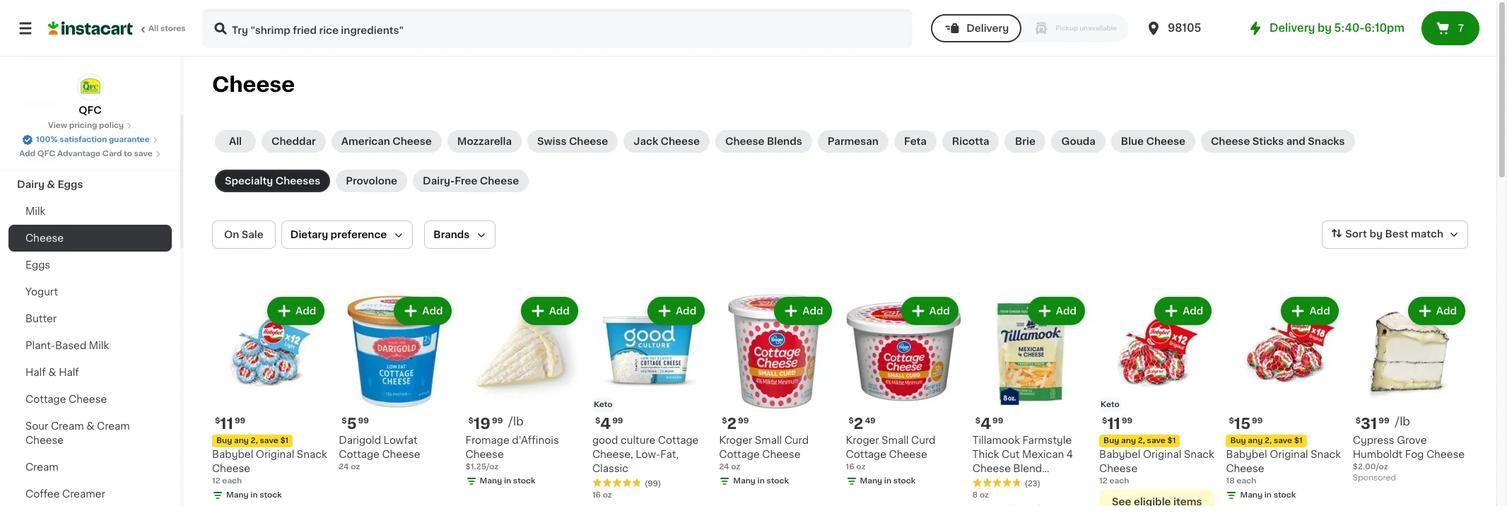 Task type: vqa. For each thing, say whether or not it's contained in the screenshot.
8th Add button from the right
yes



Task type: describe. For each thing, give the bounding box(es) containing it.
lists
[[40, 49, 64, 59]]

dietary
[[291, 230, 328, 240]]

jack cheese
[[634, 136, 700, 146]]

10 add button from the left
[[1410, 298, 1465, 324]]

all link
[[215, 130, 256, 153]]

cheese inside "kroger small curd cottage cheese 24 oz"
[[763, 450, 801, 460]]

99 inside $ 2 99
[[738, 417, 749, 425]]

4 inside the tillamook farmstyle thick cut mexican 4 cheese blend shredded cheese
[[1067, 450, 1074, 460]]

blue cheese
[[1122, 136, 1186, 146]]

save inside "link"
[[134, 150, 153, 158]]

4 add button from the left
[[649, 298, 704, 324]]

milk link
[[8, 198, 172, 225]]

stores
[[160, 25, 186, 33]]

based
[[55, 341, 86, 351]]

2 each from the left
[[1110, 478, 1130, 485]]

view
[[48, 122, 67, 129]]

policy
[[99, 122, 124, 129]]

culture
[[621, 436, 656, 446]]

to
[[124, 150, 132, 158]]

kroger for kroger small curd cottage cheese 16 oz
[[846, 436, 880, 446]]

all stores link
[[48, 8, 187, 48]]

coffee
[[25, 489, 60, 499]]

$ inside $ 31 99
[[1356, 417, 1361, 425]]

in for 15
[[1265, 492, 1272, 500]]

d'affinois
[[512, 436, 559, 446]]

original for 11
[[256, 450, 294, 460]]

$ 5 99
[[342, 417, 369, 432]]

49
[[865, 417, 876, 425]]

any for babybel original snack cheese 18 each
[[1249, 437, 1263, 445]]

specialty
[[225, 176, 273, 186]]

$31.99 per pound element
[[1353, 415, 1469, 434]]

7 product group from the left
[[973, 294, 1088, 506]]

(99)
[[645, 480, 661, 488]]

$19.99 per pound element
[[466, 415, 581, 434]]

recipes
[[17, 99, 59, 109]]

dietary preference button
[[281, 221, 413, 249]]

add for sixth product "group"
[[930, 306, 950, 316]]

sort
[[1346, 229, 1368, 239]]

delivery by 5:40-6:10pm link
[[1248, 20, 1405, 37]]

$ 2 49
[[849, 417, 876, 432]]

many in stock for 11
[[226, 492, 282, 500]]

delivery by 5:40-6:10pm
[[1270, 23, 1405, 33]]

kroger small curd cottage cheese 24 oz
[[719, 436, 809, 471]]

2 snack from the left
[[1185, 450, 1215, 460]]

half & half link
[[8, 359, 172, 386]]

$ 19 99
[[469, 417, 503, 432]]

1 11 from the left
[[220, 417, 233, 432]]

fromage
[[466, 436, 510, 446]]

qfc logo image
[[77, 74, 104, 100]]

2 babybel from the left
[[1100, 450, 1141, 460]]

$ inside $ 2 99
[[722, 417, 727, 425]]

2 $1 from the left
[[1168, 437, 1176, 445]]

many for 19
[[480, 478, 502, 485]]

2 11 from the left
[[1108, 417, 1121, 432]]

best
[[1386, 229, 1409, 239]]

$ 4 99 for tillamook
[[976, 417, 1004, 432]]

oz inside kroger small curd cottage cheese 16 oz
[[857, 463, 866, 471]]

add for 4th product "group" from right
[[1056, 306, 1077, 316]]

good culture cottage cheese, low-fat, classic
[[593, 436, 699, 474]]

each for 11
[[222, 478, 242, 485]]

cheeses
[[276, 176, 320, 186]]

cottage inside kroger small curd cottage cheese 16 oz
[[846, 450, 887, 460]]

cheese inside "link"
[[661, 136, 700, 146]]

babybel for 15
[[1227, 450, 1268, 460]]

7 button
[[1422, 11, 1480, 45]]

in for 11
[[251, 492, 258, 500]]

2 12 from the left
[[1100, 478, 1108, 485]]

shredded
[[973, 478, 1022, 488]]

instacart logo image
[[48, 20, 133, 37]]

mexican
[[1023, 450, 1065, 460]]

0 horizontal spatial milk
[[25, 207, 46, 216]]

free
[[455, 176, 478, 186]]

7 $ from the left
[[1103, 417, 1108, 425]]

brie
[[1016, 136, 1036, 146]]

add for seventh product "group" from the right
[[676, 306, 697, 316]]

cream down cottage cheese
[[51, 422, 84, 431]]

darigold lowfat cottage cheese 24 oz
[[339, 436, 421, 471]]

specialty cheeses
[[225, 176, 320, 186]]

2 2, from the left
[[1138, 437, 1146, 445]]

lowfat
[[384, 436, 418, 446]]

$ 4 99 for good
[[595, 417, 623, 432]]

specialty cheeses link
[[215, 170, 330, 192]]

brie link
[[1005, 130, 1046, 153]]

provolone
[[346, 176, 398, 186]]

on
[[224, 230, 239, 240]]

produce
[[17, 153, 60, 163]]

butter
[[25, 314, 57, 324]]

31
[[1361, 417, 1378, 432]]

kroger small curd cottage cheese 16 oz
[[846, 436, 936, 471]]

ricotta link
[[943, 130, 1000, 153]]

cheese sticks and snacks
[[1211, 136, 1346, 146]]

dairy-free cheese link
[[413, 170, 529, 192]]

cheese blends
[[726, 136, 803, 146]]

tillamook
[[973, 436, 1020, 446]]

6 add button from the left
[[903, 298, 957, 324]]

24 inside "kroger small curd cottage cheese 24 oz"
[[719, 463, 730, 471]]

4 for good
[[601, 417, 611, 432]]

buy any 2, save $1 for babybel original snack cheese 18 each
[[1231, 437, 1303, 445]]

oz right 8
[[980, 492, 989, 500]]

jack cheese link
[[624, 130, 710, 153]]

stock for 11
[[260, 492, 282, 500]]

24 inside darigold lowfat cottage cheese 24 oz
[[339, 463, 349, 471]]

2 babybel original snack cheese 12 each from the left
[[1100, 450, 1215, 485]]

/lb for 31
[[1396, 416, 1411, 427]]

product group containing 5
[[339, 294, 454, 473]]

99 inside $ 31 99
[[1379, 417, 1390, 425]]

sour cream & cream cheese
[[25, 422, 130, 446]]

fat,
[[661, 450, 679, 460]]

4 product group from the left
[[593, 294, 708, 502]]

8 product group from the left
[[1100, 294, 1215, 506]]

8
[[973, 492, 978, 500]]

& for dairy
[[47, 180, 55, 190]]

keto for 4
[[594, 401, 613, 409]]

american cheese link
[[332, 130, 442, 153]]

american
[[341, 136, 390, 146]]

by for delivery
[[1318, 23, 1332, 33]]

cheese inside sour cream & cream cheese
[[25, 436, 64, 446]]

all for all stores
[[149, 25, 159, 33]]

6 product group from the left
[[846, 294, 962, 490]]

many in stock for 15
[[1241, 492, 1297, 500]]

classic
[[593, 464, 629, 474]]

in for 19
[[504, 478, 511, 485]]

16 oz
[[593, 492, 612, 500]]

mozzarella
[[457, 136, 512, 146]]

5 product group from the left
[[719, 294, 835, 490]]

sour cream & cream cheese link
[[8, 413, 172, 454]]

by for sort
[[1370, 229, 1383, 239]]

0 vertical spatial eggs
[[58, 180, 83, 190]]

fog
[[1406, 450, 1425, 460]]

3 add button from the left
[[522, 298, 577, 324]]

6 99 from the left
[[1122, 417, 1133, 425]]

thanksgiving link
[[8, 117, 172, 144]]

$ 2 99
[[722, 417, 749, 432]]

thick
[[973, 450, 1000, 460]]

$ 15 99
[[1229, 417, 1263, 432]]

cottage inside "kroger small curd cottage cheese 24 oz"
[[719, 450, 760, 460]]

buy for babybel original snack cheese 12 each
[[216, 437, 232, 445]]

small for kroger small curd cottage cheese 24 oz
[[755, 436, 782, 446]]

oz inside "kroger small curd cottage cheese 24 oz"
[[731, 463, 741, 471]]

2 for kroger small curd cottage cheese 24 oz
[[727, 417, 737, 432]]

product group containing 19
[[466, 294, 581, 490]]

& for half
[[48, 368, 56, 378]]

swiss cheese link
[[528, 130, 618, 153]]

babybel for 11
[[212, 450, 253, 460]]

yogurt link
[[8, 279, 172, 306]]

oz down classic
[[603, 492, 612, 500]]

cheese blends link
[[716, 130, 812, 153]]

cream down 'cottage cheese' link
[[97, 422, 130, 431]]

pricing
[[69, 122, 97, 129]]

9 add button from the left
[[1283, 298, 1338, 324]]

product group containing 31
[[1353, 294, 1469, 486]]

$ inside $ 2 49
[[849, 417, 854, 425]]

1 12 from the left
[[212, 478, 220, 485]]

service type group
[[932, 14, 1129, 42]]



Task type: locate. For each thing, give the bounding box(es) containing it.
1 horizontal spatial any
[[1122, 437, 1137, 445]]

3 buy any 2, save $1 from the left
[[1231, 437, 1303, 445]]

3 any from the left
[[1249, 437, 1263, 445]]

sour
[[25, 422, 48, 431]]

add for product "group" containing 19
[[549, 306, 570, 316]]

2 half from the left
[[59, 368, 79, 378]]

dairy & eggs link
[[8, 171, 172, 198]]

oz down 'darigold'
[[351, 463, 360, 471]]

blend
[[1014, 464, 1043, 474]]

0 horizontal spatial kroger
[[719, 436, 753, 446]]

kroger down $ 2 49
[[846, 436, 880, 446]]

cream up coffee
[[25, 463, 59, 472]]

99 inside $ 15 99
[[1253, 417, 1263, 425]]

kroger down $ 2 99
[[719, 436, 753, 446]]

0 horizontal spatial keto
[[594, 401, 613, 409]]

1 half from the left
[[25, 368, 46, 378]]

1 horizontal spatial $ 4 99
[[976, 417, 1004, 432]]

3 snack from the left
[[1311, 450, 1342, 460]]

0 horizontal spatial $ 11 99
[[215, 417, 246, 432]]

add inside "link"
[[19, 150, 35, 158]]

98105 button
[[1146, 8, 1231, 48]]

kroger for kroger small curd cottage cheese 24 oz
[[719, 436, 753, 446]]

half down plant-based milk
[[59, 368, 79, 378]]

darigold
[[339, 436, 381, 446]]

cottage down 'darigold'
[[339, 450, 380, 460]]

3 buy from the left
[[1231, 437, 1247, 445]]

small inside "kroger small curd cottage cheese 24 oz"
[[755, 436, 782, 446]]

0 vertical spatial by
[[1318, 23, 1332, 33]]

blue
[[1122, 136, 1144, 146]]

3 99 from the left
[[492, 417, 503, 425]]

2 buy any 2, save $1 from the left
[[1104, 437, 1176, 445]]

3 2, from the left
[[1265, 437, 1272, 445]]

cut
[[1002, 450, 1020, 460]]

2 horizontal spatial buy any 2, save $1
[[1231, 437, 1303, 445]]

1 horizontal spatial all
[[229, 136, 242, 146]]

1 2, from the left
[[251, 437, 258, 445]]

8 oz
[[973, 492, 989, 500]]

0 horizontal spatial $1
[[280, 437, 289, 445]]

0 horizontal spatial each
[[222, 478, 242, 485]]

creamer
[[62, 489, 105, 499]]

0 horizontal spatial $ 4 99
[[595, 417, 623, 432]]

1 horizontal spatial half
[[59, 368, 79, 378]]

2 horizontal spatial any
[[1249, 437, 1263, 445]]

snacks
[[1309, 136, 1346, 146]]

2 $ 11 99 from the left
[[1103, 417, 1133, 432]]

1 horizontal spatial original
[[1144, 450, 1182, 460]]

& inside sour cream & cream cheese
[[86, 422, 94, 431]]

0 horizontal spatial eggs
[[25, 260, 50, 270]]

by
[[1318, 23, 1332, 33], [1370, 229, 1383, 239]]

humboldt
[[1353, 450, 1403, 460]]

1 horizontal spatial buy any 2, save $1
[[1104, 437, 1176, 445]]

5
[[347, 417, 357, 432]]

0 horizontal spatial 2
[[727, 417, 737, 432]]

plant-based milk
[[25, 341, 109, 351]]

parmesan
[[828, 136, 879, 146]]

2 any from the left
[[1122, 437, 1137, 445]]

& down 'cottage cheese' link
[[86, 422, 94, 431]]

2 horizontal spatial buy
[[1231, 437, 1247, 445]]

4 99 from the left
[[613, 417, 623, 425]]

/lb inside the $19.99 per pound element
[[509, 416, 524, 427]]

4 $ from the left
[[595, 417, 601, 425]]

cottage down half & half
[[25, 395, 66, 405]]

delivery
[[1270, 23, 1316, 33], [967, 23, 1009, 33]]

buy for babybel original snack cheese 18 each
[[1231, 437, 1247, 445]]

feta link
[[895, 130, 937, 153]]

farmstyle
[[1023, 436, 1072, 446]]

stock for 19
[[513, 478, 536, 485]]

babybel inside babybel original snack cheese 18 each
[[1227, 450, 1268, 460]]

each for 15
[[1237, 478, 1257, 485]]

lists link
[[8, 40, 172, 68]]

0 horizontal spatial by
[[1318, 23, 1332, 33]]

4
[[601, 417, 611, 432], [981, 417, 992, 432], [1067, 450, 1074, 460]]

satisfaction
[[60, 136, 107, 144]]

curd for kroger small curd cottage cheese 24 oz
[[785, 436, 809, 446]]

by right sort
[[1370, 229, 1383, 239]]

brands
[[434, 230, 470, 240]]

99 inside "$ 5 99"
[[358, 417, 369, 425]]

qfc link
[[77, 74, 104, 117]]

99
[[235, 417, 246, 425], [358, 417, 369, 425], [492, 417, 503, 425], [613, 417, 623, 425], [993, 417, 1004, 425], [1122, 417, 1133, 425], [1253, 417, 1263, 425], [738, 417, 749, 425], [1379, 417, 1390, 425]]

1 horizontal spatial babybel
[[1100, 450, 1141, 460]]

cheese inside darigold lowfat cottage cheese 24 oz
[[382, 450, 421, 460]]

18
[[1227, 478, 1235, 485]]

0 vertical spatial all
[[149, 25, 159, 33]]

delivery for delivery
[[967, 23, 1009, 33]]

1 horizontal spatial snack
[[1185, 450, 1215, 460]]

1 horizontal spatial $ 11 99
[[1103, 417, 1133, 432]]

cream
[[51, 422, 84, 431], [97, 422, 130, 431], [25, 463, 59, 472]]

1 horizontal spatial /lb
[[1396, 416, 1411, 427]]

cheese,
[[593, 450, 633, 460]]

2 original from the left
[[1144, 450, 1182, 460]]

1 /lb from the left
[[509, 416, 524, 427]]

1 horizontal spatial each
[[1110, 478, 1130, 485]]

2 for kroger small curd cottage cheese 16 oz
[[854, 417, 864, 432]]

delivery inside button
[[967, 23, 1009, 33]]

qfc down 100%
[[37, 150, 55, 158]]

swiss cheese
[[538, 136, 608, 146]]

1 small from the left
[[882, 436, 909, 446]]

1 horizontal spatial 24
[[719, 463, 730, 471]]

oz down $ 2 99
[[731, 463, 741, 471]]

4 right mexican
[[1067, 450, 1074, 460]]

any
[[234, 437, 249, 445], [1122, 437, 1137, 445], [1249, 437, 1263, 445]]

2 small from the left
[[755, 436, 782, 446]]

1 $ from the left
[[215, 417, 220, 425]]

$ 4 99 up good
[[595, 417, 623, 432]]

1 snack from the left
[[297, 450, 327, 460]]

0 horizontal spatial buy
[[216, 437, 232, 445]]

3 babybel from the left
[[1227, 450, 1268, 460]]

2 $ 4 99 from the left
[[976, 417, 1004, 432]]

2 horizontal spatial 2,
[[1265, 437, 1272, 445]]

11
[[220, 417, 233, 432], [1108, 417, 1121, 432]]

0 horizontal spatial 24
[[339, 463, 349, 471]]

1 vertical spatial 16
[[593, 492, 601, 500]]

view pricing policy
[[48, 122, 124, 129]]

7 add button from the left
[[1030, 298, 1084, 324]]

cottage up fat,
[[658, 436, 699, 446]]

1 horizontal spatial 2,
[[1138, 437, 1146, 445]]

2 keto from the left
[[1101, 401, 1120, 409]]

8 add button from the left
[[1156, 298, 1211, 324]]

cottage down $ 2 99
[[719, 450, 760, 460]]

1 curd from the left
[[912, 436, 936, 446]]

0 horizontal spatial curd
[[785, 436, 809, 446]]

1 add button from the left
[[269, 298, 323, 324]]

10 $ from the left
[[1356, 417, 1361, 425]]

1 horizontal spatial by
[[1370, 229, 1383, 239]]

0 horizontal spatial small
[[755, 436, 782, 446]]

cottage inside darigold lowfat cottage cheese 24 oz
[[339, 450, 380, 460]]

buy any 2, save $1 for babybel original snack cheese 12 each
[[216, 437, 289, 445]]

snack
[[297, 450, 327, 460], [1185, 450, 1215, 460], [1311, 450, 1342, 460]]

2 curd from the left
[[785, 436, 809, 446]]

1 babybel original snack cheese 12 each from the left
[[212, 450, 327, 485]]

best match
[[1386, 229, 1444, 239]]

0 horizontal spatial 16
[[593, 492, 601, 500]]

2 99 from the left
[[358, 417, 369, 425]]

small inside kroger small curd cottage cheese 16 oz
[[882, 436, 909, 446]]

6 $ from the left
[[976, 417, 981, 425]]

butter link
[[8, 306, 172, 332]]

2 2 from the left
[[727, 417, 737, 432]]

cottage cheese link
[[8, 386, 172, 413]]

2 up "kroger small curd cottage cheese 24 oz"
[[727, 417, 737, 432]]

0 horizontal spatial any
[[234, 437, 249, 445]]

2,
[[251, 437, 258, 445], [1138, 437, 1146, 445], [1265, 437, 1272, 445]]

curd
[[912, 436, 936, 446], [785, 436, 809, 446]]

all
[[149, 25, 159, 33], [229, 136, 242, 146]]

1 keto from the left
[[594, 401, 613, 409]]

original for 15
[[1270, 450, 1309, 460]]

blends
[[767, 136, 803, 146]]

1 $ 4 99 from the left
[[595, 417, 623, 432]]

4 for tillamook
[[981, 417, 992, 432]]

100% satisfaction guarantee
[[36, 136, 150, 144]]

2 vertical spatial &
[[86, 422, 94, 431]]

1 horizontal spatial babybel original snack cheese 12 each
[[1100, 450, 1215, 485]]

1 buy any 2, save $1 from the left
[[216, 437, 289, 445]]

5 add button from the left
[[776, 298, 831, 324]]

1 vertical spatial milk
[[89, 341, 109, 351]]

100%
[[36, 136, 58, 144]]

1 vertical spatial eggs
[[25, 260, 50, 270]]

0 horizontal spatial babybel
[[212, 450, 253, 460]]

4 up good
[[601, 417, 611, 432]]

on sale
[[224, 230, 264, 240]]

2 kroger from the left
[[719, 436, 753, 446]]

$ inside $ 19 99
[[469, 417, 474, 425]]

2 /lb from the left
[[1396, 416, 1411, 427]]

dairy
[[17, 180, 44, 190]]

4 up "tillamook"
[[981, 417, 992, 432]]

1 horizontal spatial 11
[[1108, 417, 1121, 432]]

many in stock for 19
[[480, 478, 536, 485]]

1 buy from the left
[[216, 437, 232, 445]]

0 horizontal spatial buy any 2, save $1
[[216, 437, 289, 445]]

snack for 15
[[1311, 450, 1342, 460]]

5 $ from the left
[[849, 417, 854, 425]]

many
[[480, 478, 502, 485], [860, 478, 883, 485], [734, 478, 756, 485], [226, 492, 249, 500], [1241, 492, 1263, 500]]

eggs link
[[8, 252, 172, 279]]

good
[[593, 436, 618, 446]]

by left 5:40-
[[1318, 23, 1332, 33]]

coffee creamer link
[[8, 481, 172, 506]]

1 horizontal spatial eggs
[[58, 180, 83, 190]]

2, for babybel original snack cheese 12 each
[[251, 437, 258, 445]]

2 add button from the left
[[396, 298, 450, 324]]

0 horizontal spatial delivery
[[967, 23, 1009, 33]]

add for product "group" containing 5
[[422, 306, 443, 316]]

8 $ from the left
[[1229, 417, 1235, 425]]

0 horizontal spatial 2,
[[251, 437, 258, 445]]

2 horizontal spatial original
[[1270, 450, 1309, 460]]

16 down classic
[[593, 492, 601, 500]]

0 horizontal spatial all
[[149, 25, 159, 33]]

on sale button
[[212, 221, 276, 249]]

1 99 from the left
[[235, 417, 246, 425]]

9 $ from the left
[[722, 417, 727, 425]]

3 $1 from the left
[[1295, 437, 1303, 445]]

0 horizontal spatial 4
[[601, 417, 611, 432]]

1 horizontal spatial 4
[[981, 417, 992, 432]]

swiss
[[538, 136, 567, 146]]

19
[[474, 417, 491, 432]]

1 vertical spatial &
[[48, 368, 56, 378]]

16
[[846, 463, 855, 471], [593, 492, 601, 500]]

cottage inside "good culture cottage cheese, low-fat, classic"
[[658, 436, 699, 446]]

0 horizontal spatial snack
[[297, 450, 327, 460]]

product group
[[212, 294, 328, 506], [339, 294, 454, 473], [466, 294, 581, 490], [593, 294, 708, 502], [719, 294, 835, 490], [846, 294, 962, 490], [973, 294, 1088, 506], [1100, 294, 1215, 506], [1227, 294, 1342, 506], [1353, 294, 1469, 486]]

1 horizontal spatial curd
[[912, 436, 936, 446]]

0 vertical spatial milk
[[25, 207, 46, 216]]

match
[[1412, 229, 1444, 239]]

sale
[[242, 230, 264, 240]]

$2.00/oz
[[1353, 463, 1389, 471]]

2 horizontal spatial $1
[[1295, 437, 1303, 445]]

99 inside $ 19 99
[[492, 417, 503, 425]]

1 horizontal spatial 12
[[1100, 478, 1108, 485]]

qfc inside "link"
[[37, 150, 55, 158]]

1 24 from the left
[[339, 463, 349, 471]]

oz down $ 2 49
[[857, 463, 866, 471]]

2 horizontal spatial snack
[[1311, 450, 1342, 460]]

1 horizontal spatial 16
[[846, 463, 855, 471]]

cheese
[[212, 74, 295, 95], [393, 136, 432, 146], [569, 136, 608, 146], [661, 136, 700, 146], [726, 136, 765, 146], [1147, 136, 1186, 146], [1211, 136, 1251, 146], [480, 176, 519, 186], [25, 233, 64, 243], [69, 395, 107, 405], [25, 436, 64, 446], [382, 450, 421, 460], [466, 450, 504, 460], [889, 450, 928, 460], [763, 450, 801, 460], [1427, 450, 1465, 460], [212, 464, 250, 474], [973, 464, 1011, 474], [1100, 464, 1138, 474], [1227, 464, 1265, 474], [1024, 478, 1062, 488]]

cheese inside kroger small curd cottage cheese 16 oz
[[889, 450, 928, 460]]

5 99 from the left
[[993, 417, 1004, 425]]

0 horizontal spatial half
[[25, 368, 46, 378]]

98105
[[1168, 23, 1202, 33]]

2 $ from the left
[[342, 417, 347, 425]]

product group containing 15
[[1227, 294, 1342, 506]]

0 horizontal spatial qfc
[[37, 150, 55, 158]]

16 down $ 2 49
[[846, 463, 855, 471]]

0 horizontal spatial /lb
[[509, 416, 524, 427]]

cheese inside "cypress grove humboldt fog cheese $2.00/oz"
[[1427, 450, 1465, 460]]

1 vertical spatial all
[[229, 136, 242, 146]]

eggs down "advantage"
[[58, 180, 83, 190]]

1 horizontal spatial delivery
[[1270, 23, 1316, 33]]

dairy-
[[423, 176, 455, 186]]

10 product group from the left
[[1353, 294, 1469, 486]]

★★★★★
[[593, 478, 642, 488], [593, 478, 642, 488], [973, 478, 1022, 488], [973, 478, 1022, 488]]

0 horizontal spatial babybel original snack cheese 12 each
[[212, 450, 327, 485]]

3 $ from the left
[[469, 417, 474, 425]]

1 $ 11 99 from the left
[[215, 417, 246, 432]]

/lb inside the $31.99 per pound element
[[1396, 416, 1411, 427]]

1 horizontal spatial buy
[[1104, 437, 1120, 445]]

0 horizontal spatial 11
[[220, 417, 233, 432]]

oz inside darigold lowfat cottage cheese 24 oz
[[351, 463, 360, 471]]

original inside babybel original snack cheese 18 each
[[1270, 450, 1309, 460]]

$ inside $ 15 99
[[1229, 417, 1235, 425]]

eggs up yogurt
[[25, 260, 50, 270]]

16 inside kroger small curd cottage cheese 16 oz
[[846, 463, 855, 471]]

by inside "field"
[[1370, 229, 1383, 239]]

9 99 from the left
[[1379, 417, 1390, 425]]

2 horizontal spatial 4
[[1067, 450, 1074, 460]]

1 horizontal spatial milk
[[89, 341, 109, 351]]

0 horizontal spatial 12
[[212, 478, 220, 485]]

1 horizontal spatial kroger
[[846, 436, 880, 446]]

$1 for babybel original snack cheese 12 each
[[280, 437, 289, 445]]

yogurt
[[25, 287, 58, 297]]

sticks
[[1253, 136, 1285, 146]]

sponsored badge image
[[1353, 474, 1396, 483]]

0 horizontal spatial original
[[256, 450, 294, 460]]

& down plant-
[[48, 368, 56, 378]]

1 any from the left
[[234, 437, 249, 445]]

cheese inside fromage d'affinois cheese $1.25/oz
[[466, 450, 504, 460]]

kroger inside kroger small curd cottage cheese 16 oz
[[846, 436, 880, 446]]

2, for babybel original snack cheese 18 each
[[1265, 437, 1272, 445]]

Best match Sort by field
[[1323, 221, 1469, 249]]

stock for 15
[[1274, 492, 1297, 500]]

recipes link
[[8, 91, 172, 117]]

many for 11
[[226, 492, 249, 500]]

1 vertical spatial qfc
[[37, 150, 55, 158]]

ricotta
[[952, 136, 990, 146]]

1 $1 from the left
[[280, 437, 289, 445]]

2 left 49
[[854, 417, 864, 432]]

$1 for babybel original snack cheese 18 each
[[1295, 437, 1303, 445]]

low-
[[636, 450, 661, 460]]

100% satisfaction guarantee button
[[22, 132, 158, 146]]

2 horizontal spatial each
[[1237, 478, 1257, 485]]

2 buy from the left
[[1104, 437, 1120, 445]]

1 babybel from the left
[[212, 450, 253, 460]]

1 each from the left
[[222, 478, 242, 485]]

24 down 'darigold'
[[339, 463, 349, 471]]

3 original from the left
[[1270, 450, 1309, 460]]

cottage cheese
[[25, 395, 107, 405]]

$ inside "$ 5 99"
[[342, 417, 347, 425]]

1 horizontal spatial $1
[[1168, 437, 1176, 445]]

cheese inside babybel original snack cheese 18 each
[[1227, 464, 1265, 474]]

jack
[[634, 136, 659, 146]]

2 horizontal spatial babybel
[[1227, 450, 1268, 460]]

0 vertical spatial 16
[[846, 463, 855, 471]]

cheddar
[[272, 136, 316, 146]]

1 2 from the left
[[854, 417, 864, 432]]

all up specialty
[[229, 136, 242, 146]]

3 product group from the left
[[466, 294, 581, 490]]

1 horizontal spatial 2
[[854, 417, 864, 432]]

7
[[1459, 23, 1465, 33]]

0 vertical spatial qfc
[[79, 105, 102, 115]]

/lb up grove
[[1396, 416, 1411, 427]]

9 product group from the left
[[1227, 294, 1342, 506]]

gouda
[[1062, 136, 1096, 146]]

milk down 'dairy'
[[25, 207, 46, 216]]

2 product group from the left
[[339, 294, 454, 473]]

add for 6th product "group" from right
[[803, 306, 824, 316]]

parmesan link
[[818, 130, 889, 153]]

snack for 11
[[297, 450, 327, 460]]

None search field
[[202, 8, 913, 48]]

add for product "group" containing 15
[[1310, 306, 1331, 316]]

1 horizontal spatial small
[[882, 436, 909, 446]]

any for babybel original snack cheese 12 each
[[234, 437, 249, 445]]

many for 15
[[1241, 492, 1263, 500]]

all for all
[[229, 136, 242, 146]]

8 99 from the left
[[738, 417, 749, 425]]

1 horizontal spatial qfc
[[79, 105, 102, 115]]

/lb up d'affinois
[[509, 416, 524, 427]]

keto for buy any 2, save $1
[[1101, 401, 1120, 409]]

kroger inside "kroger small curd cottage cheese 24 oz"
[[719, 436, 753, 446]]

qfc
[[79, 105, 102, 115], [37, 150, 55, 158]]

milk right 'based'
[[89, 341, 109, 351]]

small for kroger small curd cottage cheese 16 oz
[[882, 436, 909, 446]]

half down plant-
[[25, 368, 46, 378]]

curd for kroger small curd cottage cheese 16 oz
[[912, 436, 936, 446]]

cottage down $ 2 49
[[846, 450, 887, 460]]

Search field
[[204, 10, 912, 47]]

delivery for delivery by 5:40-6:10pm
[[1270, 23, 1316, 33]]

plant-based milk link
[[8, 332, 172, 359]]

curd inside kroger small curd cottage cheese 16 oz
[[912, 436, 936, 446]]

3 each from the left
[[1237, 478, 1257, 485]]

all left stores
[[149, 25, 159, 33]]

& right 'dairy'
[[47, 180, 55, 190]]

$ 4 99 up "tillamook"
[[976, 417, 1004, 432]]

5:40-
[[1335, 23, 1365, 33]]

cheese sticks and snacks link
[[1202, 130, 1355, 153]]

snack inside babybel original snack cheese 18 each
[[1311, 450, 1342, 460]]

2 24 from the left
[[719, 463, 730, 471]]

babybel original snack cheese 18 each
[[1227, 450, 1342, 485]]

curd inside "kroger small curd cottage cheese 24 oz"
[[785, 436, 809, 446]]

1 kroger from the left
[[846, 436, 880, 446]]

qfc up view pricing policy link
[[79, 105, 102, 115]]

0 vertical spatial &
[[47, 180, 55, 190]]

1 vertical spatial by
[[1370, 229, 1383, 239]]

7 99 from the left
[[1253, 417, 1263, 425]]

$1.25/oz
[[466, 463, 499, 471]]

1 product group from the left
[[212, 294, 328, 506]]

each inside babybel original snack cheese 18 each
[[1237, 478, 1257, 485]]

24 down $ 2 99
[[719, 463, 730, 471]]

/lb for 19
[[509, 416, 524, 427]]

1 horizontal spatial keto
[[1101, 401, 1120, 409]]

1 original from the left
[[256, 450, 294, 460]]

add for 1st product "group" from the left
[[296, 306, 316, 316]]



